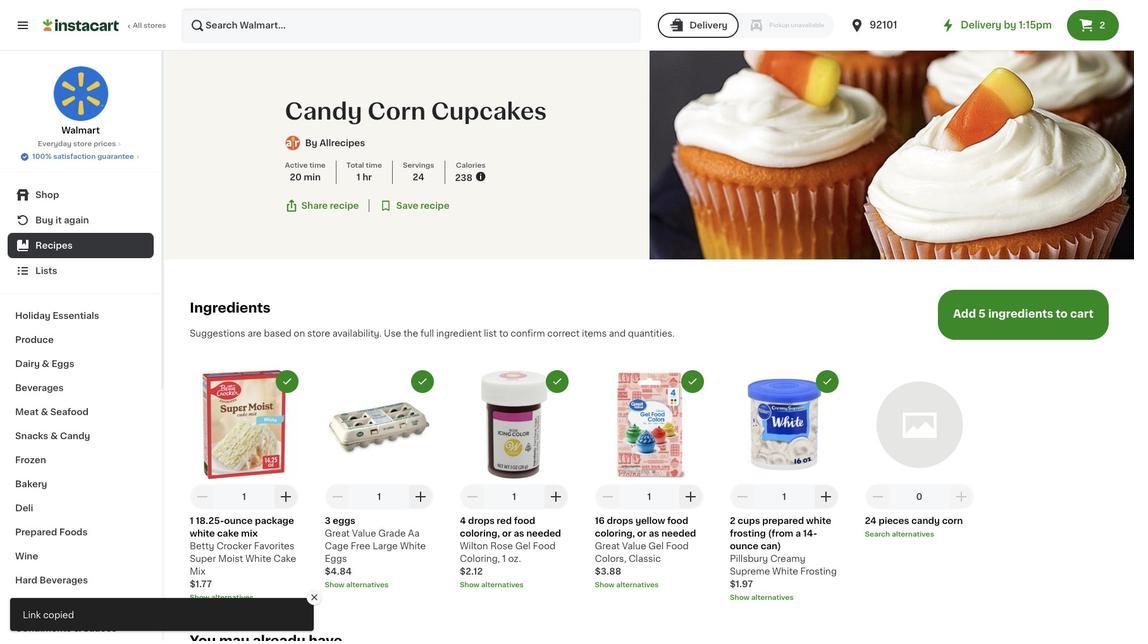 Task type: vqa. For each thing, say whether or not it's contained in the screenshot.


Task type: describe. For each thing, give the bounding box(es) containing it.
92101
[[870, 20, 898, 30]]

coloring,
[[460, 554, 500, 563]]

great inside 16 drops yellow food coloring, or as needed great value gel food colors, classic $3.88 show alternatives
[[595, 542, 620, 551]]

1 vertical spatial candy
[[60, 432, 90, 441]]

buy it again
[[35, 216, 89, 225]]

0 vertical spatial beverages
[[15, 384, 64, 392]]

& for dairy
[[42, 360, 49, 368]]

great inside 3 eggs great value grade aa cage free large white eggs $4.84 show alternatives
[[325, 529, 350, 538]]

food for great value gel food colors, classic
[[667, 542, 689, 551]]

1 up rose
[[513, 492, 516, 501]]

save recipe
[[396, 201, 450, 210]]

time for 1 hr
[[366, 162, 382, 169]]

supreme
[[730, 567, 771, 576]]

hard
[[15, 576, 37, 585]]

snacks & candy
[[15, 432, 90, 441]]

guarantee
[[97, 153, 134, 160]]

delivery by 1:15pm link
[[941, 18, 1053, 33]]

1:15pm
[[1019, 20, 1053, 30]]

walmart logo image
[[53, 66, 109, 122]]

total
[[347, 162, 364, 169]]

share
[[302, 201, 328, 210]]

dairy & eggs
[[15, 360, 74, 368]]

servings 24
[[403, 162, 435, 182]]

allrecipes
[[320, 139, 365, 147]]

3 eggs great value grade aa cage free large white eggs $4.84 show alternatives
[[325, 516, 426, 589]]

food for red
[[514, 516, 536, 525]]

5 product group from the left
[[730, 370, 839, 603]]

1 up grade
[[378, 492, 381, 501]]

238
[[455, 173, 473, 182]]

alternatives inside 3 eggs great value grade aa cage free large white eggs $4.84 show alternatives
[[346, 582, 389, 589]]

1 18.25-ounce package white cake mix betty crocker favorites super moist white cake mix $1.77 show alternatives
[[190, 516, 296, 601]]

by
[[1005, 20, 1017, 30]]

alternatives inside 16 drops yellow food coloring, or as needed great value gel food colors, classic $3.88 show alternatives
[[617, 582, 659, 589]]

4 product group from the left
[[595, 370, 704, 590]]

show for betty crocker favorites super moist white cake mix
[[190, 594, 210, 601]]

$1.77
[[190, 580, 212, 589]]

product group containing 0
[[866, 370, 974, 540]]

& for snacks
[[50, 432, 58, 441]]

show for pillsbury creamy supreme white frosting
[[730, 594, 750, 601]]

increment quantity image for 3 eggs
[[414, 489, 429, 504]]

servings
[[403, 162, 435, 169]]

ingredients
[[190, 302, 271, 315]]

creamy
[[771, 554, 806, 563]]

$3.88
[[595, 567, 622, 576]]

value inside 16 drops yellow food coloring, or as needed great value gel food colors, classic $3.88 show alternatives
[[623, 542, 647, 551]]

search
[[866, 531, 891, 538]]

delivery for delivery
[[690, 21, 728, 30]]

show for wilton rose gel food coloring, 1 oz.
[[460, 582, 480, 589]]

frosting
[[801, 567, 837, 576]]

food for wilton rose gel food coloring, 1 oz.
[[533, 542, 556, 551]]

again
[[64, 216, 89, 225]]

increment quantity image for 1 18.25-ounce package white cake mix
[[278, 489, 294, 504]]

delivery for delivery by 1:15pm
[[962, 20, 1002, 30]]

mix
[[190, 567, 206, 576]]

active
[[285, 162, 308, 169]]

decrement quantity image for 18.25-
[[195, 489, 210, 504]]

16 drops yellow food coloring, or as needed great value gel food colors, classic $3.88 show alternatives
[[595, 516, 697, 589]]

snacks & candy link
[[8, 424, 154, 448]]

ounce inside "2 cups prepared white frosting (from a 14- ounce can) pillsbury creamy supreme white frosting $1.97 show alternatives"
[[730, 542, 759, 551]]

mix
[[241, 529, 258, 538]]

candy
[[912, 516, 941, 525]]

eggs inside 3 eggs great value grade aa cage free large white eggs $4.84 show alternatives
[[325, 554, 347, 563]]

link
[[23, 611, 41, 620]]

show inside 3 eggs great value grade aa cage free large white eggs $4.84 show alternatives
[[325, 582, 345, 589]]

show alternatives button for 1
[[460, 580, 569, 590]]

3
[[325, 516, 331, 525]]

dry
[[15, 600, 32, 609]]

to inside button
[[1057, 309, 1068, 319]]

1 vertical spatial beverages
[[40, 576, 88, 585]]

wine
[[15, 552, 38, 561]]

service type group
[[658, 13, 835, 38]]

availability.
[[333, 329, 382, 338]]

yellow
[[636, 516, 666, 525]]

increment quantity image for 2 cups prepared white frosting (from a 14- ounce can)
[[819, 489, 834, 504]]

drops for 16
[[607, 516, 634, 525]]

meat & seafood
[[15, 408, 89, 416]]

24 pieces candy corn search alternatives
[[866, 516, 964, 538]]

can)
[[761, 542, 782, 551]]

everyday store prices link
[[38, 139, 124, 149]]

gel for value
[[649, 542, 664, 551]]

100% satisfaction guarantee button
[[20, 149, 142, 162]]

add 5 ingredients to cart button
[[939, 290, 1110, 340]]

coloring, for great
[[595, 529, 635, 538]]

meat
[[15, 408, 39, 416]]

5
[[979, 309, 986, 319]]

1 inside 4 drops red food coloring, or as needed wilton rose gel food coloring, 1 oz. $2.12 show alternatives
[[503, 554, 506, 563]]

seafood
[[50, 408, 89, 416]]

oz.
[[509, 554, 521, 563]]

needed for great value gel food colors, classic
[[662, 529, 697, 538]]

white inside 1 18.25-ounce package white cake mix betty crocker favorites super moist white cake mix $1.77 show alternatives
[[190, 529, 215, 538]]

2 product group from the left
[[325, 370, 434, 590]]

1 up prepared
[[783, 492, 787, 501]]

active time 20 min
[[285, 162, 326, 182]]

link copied
[[23, 611, 74, 620]]

drops for 4
[[468, 516, 495, 525]]

holiday
[[15, 311, 50, 320]]

$4.84
[[325, 567, 352, 576]]

0 horizontal spatial store
[[73, 141, 92, 147]]

1 up yellow
[[648, 492, 652, 501]]

wine link
[[8, 544, 154, 568]]

unselect item image for 2 cups prepared white frosting (from a 14- ounce can)
[[822, 376, 834, 387]]

stores
[[144, 22, 166, 29]]

time for 20 min
[[310, 162, 326, 169]]

delivery by 1:15pm
[[962, 20, 1053, 30]]

dry goods & pasta
[[15, 600, 102, 609]]

white inside "2 cups prepared white frosting (from a 14- ounce can) pillsbury creamy supreme white frosting $1.97 show alternatives"
[[773, 567, 799, 576]]

1 inside total time 1 hr
[[357, 173, 361, 182]]

produce link
[[8, 328, 154, 352]]

cake
[[274, 554, 296, 563]]

corn
[[943, 516, 964, 525]]

candy corn cupcakes
[[285, 100, 547, 123]]

close toast image
[[310, 592, 320, 603]]

hard beverages
[[15, 576, 88, 585]]

needed for wilton rose gel food coloring, 1 oz.
[[527, 529, 562, 538]]

holiday essentials
[[15, 311, 99, 320]]

free
[[351, 542, 371, 551]]

candy corn cupcakes image
[[650, 51, 1135, 260]]

add 5 ingredients to cart
[[954, 309, 1094, 319]]

favorites
[[254, 542, 295, 551]]

based
[[264, 329, 292, 338]]



Task type: locate. For each thing, give the bounding box(es) containing it.
show alternatives button for cake
[[190, 593, 299, 603]]

as up oz.
[[514, 529, 525, 538]]

instacart logo image
[[43, 18, 119, 33]]

gel for rose
[[516, 542, 531, 551]]

0 horizontal spatial white
[[190, 529, 215, 538]]

2 horizontal spatial decrement quantity image
[[871, 489, 886, 504]]

1 horizontal spatial candy
[[285, 100, 363, 123]]

suggestions
[[190, 329, 246, 338]]

2 horizontal spatial white
[[773, 567, 799, 576]]

show down $1.77 at the left bottom of the page
[[190, 594, 210, 601]]

recipes
[[35, 241, 73, 250]]

24 inside servings 24
[[413, 173, 425, 182]]

1 vertical spatial great
[[595, 542, 620, 551]]

1 horizontal spatial store
[[307, 329, 330, 338]]

decrement quantity image for 16
[[600, 489, 616, 504]]

ounce up cake
[[224, 516, 253, 525]]

decrement quantity image up 16
[[600, 489, 616, 504]]

pasta
[[76, 600, 102, 609]]

recipe for share recipe
[[330, 201, 359, 210]]

3 increment quantity image from the left
[[549, 489, 564, 504]]

increment quantity image for 4 drops red food coloring, or as needed
[[549, 489, 564, 504]]

store up 100% satisfaction guarantee button
[[73, 141, 92, 147]]

cups
[[738, 516, 761, 525]]

show inside 16 drops yellow food coloring, or as needed great value gel food colors, classic $3.88 show alternatives
[[595, 582, 615, 589]]

food inside 16 drops yellow food coloring, or as needed great value gel food colors, classic $3.88 show alternatives
[[668, 516, 689, 525]]

0 vertical spatial value
[[352, 529, 376, 538]]

1 left oz.
[[503, 554, 506, 563]]

1 horizontal spatial to
[[1057, 309, 1068, 319]]

eggs
[[333, 516, 356, 525]]

cart
[[1071, 309, 1094, 319]]

& for meat
[[41, 408, 48, 416]]

drops inside 16 drops yellow food coloring, or as needed great value gel food colors, classic $3.88 show alternatives
[[607, 516, 634, 525]]

large
[[373, 542, 398, 551]]

& up "copied"
[[67, 600, 74, 609]]

ounce down frosting
[[730, 542, 759, 551]]

1 horizontal spatial time
[[366, 162, 382, 169]]

gel inside 16 drops yellow food coloring, or as needed great value gel food colors, classic $3.88 show alternatives
[[649, 542, 664, 551]]

or down yellow
[[638, 529, 647, 538]]

recipes link
[[8, 233, 154, 258]]

0 horizontal spatial ounce
[[224, 516, 253, 525]]

increment quantity image
[[954, 489, 969, 504]]

& inside snacks & candy link
[[50, 432, 58, 441]]

24 down servings
[[413, 173, 425, 182]]

as inside 4 drops red food coloring, or as needed wilton rose gel food coloring, 1 oz. $2.12 show alternatives
[[514, 529, 525, 538]]

hr
[[363, 173, 372, 182]]

all stores
[[133, 22, 166, 29]]

& inside the meat & seafood "link"
[[41, 408, 48, 416]]

are
[[248, 329, 262, 338]]

alternatives inside 1 18.25-ounce package white cake mix betty crocker favorites super moist white cake mix $1.77 show alternatives
[[211, 594, 254, 601]]

needed
[[527, 529, 562, 538], [662, 529, 697, 538]]

unselect item image for 3 eggs
[[417, 376, 428, 387]]

and
[[609, 329, 626, 338]]

1 as from the left
[[514, 529, 525, 538]]

0 horizontal spatial to
[[500, 329, 509, 338]]

decrement quantity image for 4
[[465, 489, 480, 504]]

calories
[[456, 162, 486, 169]]

0 horizontal spatial white
[[246, 554, 272, 563]]

0 horizontal spatial gel
[[516, 542, 531, 551]]

as inside 16 drops yellow food coloring, or as needed great value gel food colors, classic $3.88 show alternatives
[[649, 529, 660, 538]]

2 inside button
[[1100, 21, 1106, 30]]

save
[[396, 201, 419, 210]]

1 gel from the left
[[516, 542, 531, 551]]

24 up search
[[866, 516, 877, 525]]

alternatives inside the 24 pieces candy corn search alternatives
[[892, 531, 935, 538]]

14-
[[804, 529, 818, 538]]

2 drops from the left
[[607, 516, 634, 525]]

time up min
[[310, 162, 326, 169]]

1 or from the left
[[502, 529, 512, 538]]

dairy
[[15, 360, 40, 368]]

& right dairy
[[42, 360, 49, 368]]

show alternatives button down classic on the bottom of page
[[595, 580, 704, 590]]

0 vertical spatial to
[[1057, 309, 1068, 319]]

frozen
[[15, 456, 46, 465]]

2 vertical spatial white
[[773, 567, 799, 576]]

time up hr
[[366, 162, 382, 169]]

0 horizontal spatial coloring,
[[460, 529, 500, 538]]

1 vertical spatial store
[[307, 329, 330, 338]]

value up free
[[352, 529, 376, 538]]

1 horizontal spatial great
[[595, 542, 620, 551]]

alternatives
[[892, 531, 935, 538], [346, 582, 389, 589], [482, 582, 524, 589], [617, 582, 659, 589], [211, 594, 254, 601], [752, 594, 794, 601]]

show alternatives button down creamy
[[730, 593, 839, 603]]

product group
[[190, 370, 299, 603], [325, 370, 434, 590], [460, 370, 569, 590], [595, 370, 704, 590], [730, 370, 839, 603], [866, 370, 974, 540]]

gel inside 4 drops red food coloring, or as needed wilton rose gel food coloring, 1 oz. $2.12 show alternatives
[[516, 542, 531, 551]]

Search field
[[182, 9, 641, 42]]

white inside "2 cups prepared white frosting (from a 14- ounce can) pillsbury creamy supreme white frosting $1.97 show alternatives"
[[807, 516, 832, 525]]

1 unselect item image from the left
[[282, 376, 293, 387]]

1 product group from the left
[[190, 370, 299, 603]]

increment quantity image for 16 drops yellow food coloring, or as needed
[[684, 489, 699, 504]]

2 food from the left
[[667, 542, 689, 551]]

delivery inside button
[[690, 21, 728, 30]]

16
[[595, 516, 605, 525]]

2 inside "2 cups prepared white frosting (from a 14- ounce can) pillsbury creamy supreme white frosting $1.97 show alternatives"
[[730, 516, 736, 525]]

4
[[460, 516, 466, 525]]

show down $2.12
[[460, 582, 480, 589]]

18.25-
[[196, 516, 224, 525]]

1 horizontal spatial needed
[[662, 529, 697, 538]]

2 horizontal spatial decrement quantity image
[[600, 489, 616, 504]]

as for value
[[649, 529, 660, 538]]

coloring, inside 4 drops red food coloring, or as needed wilton rose gel food coloring, 1 oz. $2.12 show alternatives
[[460, 529, 500, 538]]

foods
[[59, 528, 88, 537]]

1 vertical spatial white
[[190, 529, 215, 538]]

food right yellow
[[668, 516, 689, 525]]

0 horizontal spatial candy
[[60, 432, 90, 441]]

1 vertical spatial ounce
[[730, 542, 759, 551]]

decrement quantity image for cups
[[736, 489, 751, 504]]

as for rose
[[514, 529, 525, 538]]

deli
[[15, 504, 33, 513]]

as down yellow
[[649, 529, 660, 538]]

food inside 4 drops red food coloring, or as needed wilton rose gel food coloring, 1 oz. $2.12 show alternatives
[[533, 542, 556, 551]]

1 inside 1 18.25-ounce package white cake mix betty crocker favorites super moist white cake mix $1.77 show alternatives
[[190, 516, 194, 525]]

100%
[[32, 153, 52, 160]]

0 vertical spatial great
[[325, 529, 350, 538]]

or down red
[[502, 529, 512, 538]]

1 horizontal spatial ounce
[[730, 542, 759, 551]]

0 vertical spatial store
[[73, 141, 92, 147]]

ingredient
[[437, 329, 482, 338]]

5 increment quantity image from the left
[[819, 489, 834, 504]]

3 decrement quantity image from the left
[[871, 489, 886, 504]]

decrement quantity image up "pieces"
[[871, 489, 886, 504]]

or inside 4 drops red food coloring, or as needed wilton rose gel food coloring, 1 oz. $2.12 show alternatives
[[502, 529, 512, 538]]

white up 14-
[[807, 516, 832, 525]]

0 horizontal spatial 2
[[730, 516, 736, 525]]

beverages link
[[8, 376, 154, 400]]

3 unselect item image from the left
[[687, 376, 698, 387]]

decrement quantity image
[[330, 489, 345, 504], [465, 489, 480, 504], [600, 489, 616, 504]]

frosting
[[730, 529, 766, 538]]

to left cart
[[1057, 309, 1068, 319]]

recipe for save recipe
[[421, 201, 450, 210]]

show down $4.84
[[325, 582, 345, 589]]

bakery
[[15, 480, 47, 489]]

food inside 4 drops red food coloring, or as needed wilton rose gel food coloring, 1 oz. $2.12 show alternatives
[[514, 516, 536, 525]]

2 recipe from the left
[[421, 201, 450, 210]]

time inside active time 20 min
[[310, 162, 326, 169]]

1 horizontal spatial value
[[623, 542, 647, 551]]

0 vertical spatial ounce
[[224, 516, 253, 525]]

all stores link
[[43, 8, 167, 43]]

0 vertical spatial white
[[400, 542, 426, 551]]

show alternatives button for white
[[730, 593, 839, 603]]

coloring, for wilton
[[460, 529, 500, 538]]

total time 1 hr
[[347, 162, 382, 182]]

2 coloring, from the left
[[595, 529, 635, 538]]

0 horizontal spatial recipe
[[330, 201, 359, 210]]

1 vertical spatial eggs
[[325, 554, 347, 563]]

1 horizontal spatial gel
[[649, 542, 664, 551]]

eggs
[[52, 360, 74, 368], [325, 554, 347, 563]]

$1.97
[[730, 580, 754, 589]]

decrement quantity image up eggs
[[330, 489, 345, 504]]

4 increment quantity image from the left
[[684, 489, 699, 504]]

needed inside 4 drops red food coloring, or as needed wilton rose gel food coloring, 1 oz. $2.12 show alternatives
[[527, 529, 562, 538]]

great up cage in the bottom of the page
[[325, 529, 350, 538]]

2 food from the left
[[668, 516, 689, 525]]

min
[[304, 173, 321, 182]]

value up classic on the bottom of page
[[623, 542, 647, 551]]

1 vertical spatial 24
[[866, 516, 877, 525]]

list
[[484, 329, 497, 338]]

1 horizontal spatial recipe
[[421, 201, 450, 210]]

2 as from the left
[[649, 529, 660, 538]]

0 horizontal spatial decrement quantity image
[[330, 489, 345, 504]]

show alternatives button
[[325, 580, 434, 590], [460, 580, 569, 590], [595, 580, 704, 590], [190, 593, 299, 603], [730, 593, 839, 603]]

correct
[[548, 329, 580, 338]]

shop link
[[8, 182, 154, 208]]

time
[[310, 162, 326, 169], [366, 162, 382, 169]]

1 horizontal spatial eggs
[[325, 554, 347, 563]]

2 or from the left
[[638, 529, 647, 538]]

0 horizontal spatial value
[[352, 529, 376, 538]]

1 horizontal spatial decrement quantity image
[[465, 489, 480, 504]]

store right on
[[307, 329, 330, 338]]

1 horizontal spatial white
[[807, 516, 832, 525]]

1 vertical spatial to
[[500, 329, 509, 338]]

drops inside 4 drops red food coloring, or as needed wilton rose gel food coloring, 1 oz. $2.12 show alternatives
[[468, 516, 495, 525]]

produce
[[15, 335, 54, 344]]

food for yellow
[[668, 516, 689, 525]]

great up colors,
[[595, 542, 620, 551]]

all
[[133, 22, 142, 29]]

0 horizontal spatial delivery
[[690, 21, 728, 30]]

1 time from the left
[[310, 162, 326, 169]]

holiday essentials link
[[8, 304, 154, 328]]

candy down seafood
[[60, 432, 90, 441]]

show alternatives button for classic
[[595, 580, 704, 590]]

everyday store prices
[[38, 141, 116, 147]]

white down favorites
[[246, 554, 272, 563]]

alternatives down candy
[[892, 531, 935, 538]]

drops
[[468, 516, 495, 525], [607, 516, 634, 525]]

buy
[[35, 216, 53, 225]]

classic
[[629, 554, 661, 563]]

$2.12
[[460, 567, 483, 576]]

1 drops from the left
[[468, 516, 495, 525]]

0 horizontal spatial eggs
[[52, 360, 74, 368]]

candy up by allrecipes
[[285, 100, 363, 123]]

colors,
[[595, 554, 627, 563]]

eggs up beverages link
[[52, 360, 74, 368]]

decrement quantity image up 18.25-
[[195, 489, 210, 504]]

satisfaction
[[53, 153, 96, 160]]

white up the betty
[[190, 529, 215, 538]]

unselect item image for 1 18.25-ounce package white cake mix
[[282, 376, 293, 387]]

alternatives inside "2 cups prepared white frosting (from a 14- ounce can) pillsbury creamy supreme white frosting $1.97 show alternatives"
[[752, 594, 794, 601]]

coloring, down 16
[[595, 529, 635, 538]]

2 increment quantity image from the left
[[414, 489, 429, 504]]

1 recipe from the left
[[330, 201, 359, 210]]

2 unselect item image from the left
[[417, 376, 428, 387]]

6 product group from the left
[[866, 370, 974, 540]]

1 horizontal spatial 24
[[866, 516, 877, 525]]

show alternatives button down moist
[[190, 593, 299, 603]]

& inside condiments & sauces link
[[74, 624, 81, 633]]

2 time from the left
[[366, 162, 382, 169]]

white down creamy
[[773, 567, 799, 576]]

value
[[352, 529, 376, 538], [623, 542, 647, 551]]

1 horizontal spatial drops
[[607, 516, 634, 525]]

gel up classic on the bottom of page
[[649, 542, 664, 551]]

0 horizontal spatial drops
[[468, 516, 495, 525]]

0 horizontal spatial great
[[325, 529, 350, 538]]

1 vertical spatial white
[[246, 554, 272, 563]]

0 horizontal spatial food
[[533, 542, 556, 551]]

prices
[[94, 141, 116, 147]]

beverages
[[15, 384, 64, 392], [40, 576, 88, 585]]

0 horizontal spatial or
[[502, 529, 512, 538]]

3 product group from the left
[[460, 370, 569, 590]]

copied
[[43, 611, 74, 620]]

show alternatives button down large
[[325, 580, 434, 590]]

& inside dairy & eggs link
[[42, 360, 49, 368]]

cage
[[325, 542, 349, 551]]

white inside 3 eggs great value grade aa cage free large white eggs $4.84 show alternatives
[[400, 542, 426, 551]]

1 decrement quantity image from the left
[[195, 489, 210, 504]]

show down $3.88
[[595, 582, 615, 589]]

1 coloring, from the left
[[460, 529, 500, 538]]

ounce inside 1 18.25-ounce package white cake mix betty crocker favorites super moist white cake mix $1.77 show alternatives
[[224, 516, 253, 525]]

2 decrement quantity image from the left
[[736, 489, 751, 504]]

food inside 16 drops yellow food coloring, or as needed great value gel food colors, classic $3.88 show alternatives
[[667, 542, 689, 551]]

None search field
[[181, 8, 642, 43]]

2 decrement quantity image from the left
[[465, 489, 480, 504]]

1 needed from the left
[[527, 529, 562, 538]]

recipe right save on the top left
[[421, 201, 450, 210]]

show inside "2 cups prepared white frosting (from a 14- ounce can) pillsbury creamy supreme white frosting $1.97 show alternatives"
[[730, 594, 750, 601]]

0 horizontal spatial food
[[514, 516, 536, 525]]

0 vertical spatial eggs
[[52, 360, 74, 368]]

0 vertical spatial candy
[[285, 100, 363, 123]]

needed inside 16 drops yellow food coloring, or as needed great value gel food colors, classic $3.88 show alternatives
[[662, 529, 697, 538]]

suggestions are based on store availability. use the full ingredient list to confirm correct items and quantities.
[[190, 329, 675, 338]]

1 horizontal spatial coloring,
[[595, 529, 635, 538]]

coloring, up wilton
[[460, 529, 500, 538]]

1 food from the left
[[514, 516, 536, 525]]

eggs down cage in the bottom of the page
[[325, 554, 347, 563]]

by
[[305, 139, 318, 147]]

0 vertical spatial 2
[[1100, 21, 1106, 30]]

0 horizontal spatial decrement quantity image
[[195, 489, 210, 504]]

0 vertical spatial 24
[[413, 173, 425, 182]]

0 horizontal spatial 24
[[413, 173, 425, 182]]

rose
[[491, 542, 513, 551]]

1 left 18.25-
[[190, 516, 194, 525]]

value inside 3 eggs great value grade aa cage free large white eggs $4.84 show alternatives
[[352, 529, 376, 538]]

time inside total time 1 hr
[[366, 162, 382, 169]]

0 horizontal spatial time
[[310, 162, 326, 169]]

show alternatives button down oz.
[[460, 580, 569, 590]]

1 horizontal spatial white
[[400, 542, 426, 551]]

lists link
[[8, 258, 154, 284]]

& inside dry goods & pasta 'link'
[[67, 600, 74, 609]]

0 horizontal spatial needed
[[527, 529, 562, 538]]

1 vertical spatial value
[[623, 542, 647, 551]]

candy
[[285, 100, 363, 123], [60, 432, 90, 441]]

1 food from the left
[[533, 542, 556, 551]]

2 needed from the left
[[662, 529, 697, 538]]

1 horizontal spatial delivery
[[962, 20, 1002, 30]]

package
[[255, 516, 294, 525]]

decrement quantity image up "4"
[[465, 489, 480, 504]]

white inside 1 18.25-ounce package white cake mix betty crocker favorites super moist white cake mix $1.77 show alternatives
[[246, 554, 272, 563]]

walmart link
[[53, 66, 109, 137]]

show alternatives button for alternatives
[[325, 580, 434, 590]]

or
[[502, 529, 512, 538], [638, 529, 647, 538]]

1 horizontal spatial as
[[649, 529, 660, 538]]

white down aa
[[400, 542, 426, 551]]

3 decrement quantity image from the left
[[600, 489, 616, 504]]

& left sauces
[[74, 624, 81, 633]]

4 drops red food coloring, or as needed wilton rose gel food coloring, 1 oz. $2.12 show alternatives
[[460, 516, 562, 589]]

1 horizontal spatial food
[[668, 516, 689, 525]]

increment quantity image
[[278, 489, 294, 504], [414, 489, 429, 504], [549, 489, 564, 504], [684, 489, 699, 504], [819, 489, 834, 504]]

& right meat
[[41, 408, 48, 416]]

alternatives down $1.77 at the left bottom of the page
[[211, 594, 254, 601]]

1 horizontal spatial food
[[667, 542, 689, 551]]

1 horizontal spatial 2
[[1100, 21, 1106, 30]]

unselect item image
[[282, 376, 293, 387], [417, 376, 428, 387], [687, 376, 698, 387], [822, 376, 834, 387]]

2 for 2
[[1100, 21, 1106, 30]]

1 vertical spatial 2
[[730, 516, 736, 525]]

corn
[[368, 100, 426, 123]]

show down $1.97 on the bottom right of the page
[[730, 594, 750, 601]]

or for value
[[638, 529, 647, 538]]

decrement quantity image for 3
[[330, 489, 345, 504]]

use
[[384, 329, 402, 338]]

condiments
[[15, 624, 72, 633]]

2 gel from the left
[[649, 542, 664, 551]]

beverages up dry goods & pasta
[[40, 576, 88, 585]]

or for rose
[[502, 529, 512, 538]]

drops right 16
[[607, 516, 634, 525]]

4 unselect item image from the left
[[822, 376, 834, 387]]

unselect item image
[[552, 376, 563, 387]]

recipe right the share
[[330, 201, 359, 210]]

cupcakes
[[431, 100, 547, 123]]

to right the list
[[500, 329, 509, 338]]

alternatives down oz.
[[482, 582, 524, 589]]

beverages down dairy & eggs
[[15, 384, 64, 392]]

& right snacks
[[50, 432, 58, 441]]

to
[[1057, 309, 1068, 319], [500, 329, 509, 338]]

(from
[[769, 529, 794, 538]]

coloring, inside 16 drops yellow food coloring, or as needed great value gel food colors, classic $3.88 show alternatives
[[595, 529, 635, 538]]

1 up mix
[[242, 492, 246, 501]]

0 vertical spatial white
[[807, 516, 832, 525]]

& for condiments
[[74, 624, 81, 633]]

unselect item image for 16 drops yellow food coloring, or as needed
[[687, 376, 698, 387]]

save recipe button
[[380, 200, 450, 212]]

sauces
[[83, 624, 117, 633]]

decrement quantity image up cups
[[736, 489, 751, 504]]

1 increment quantity image from the left
[[278, 489, 294, 504]]

dry goods & pasta link
[[8, 592, 154, 617]]

food right red
[[514, 516, 536, 525]]

alternatives inside 4 drops red food coloring, or as needed wilton rose gel food coloring, 1 oz. $2.12 show alternatives
[[482, 582, 524, 589]]

2 for 2 cups prepared white frosting (from a 14- ounce can) pillsbury creamy supreme white frosting $1.97 show alternatives
[[730, 516, 736, 525]]

24 inside the 24 pieces candy corn search alternatives
[[866, 516, 877, 525]]

decrement quantity image
[[195, 489, 210, 504], [736, 489, 751, 504], [871, 489, 886, 504]]

alternatives down classic on the bottom of page
[[617, 582, 659, 589]]

show inside 4 drops red food coloring, or as needed wilton rose gel food coloring, 1 oz. $2.12 show alternatives
[[460, 582, 480, 589]]

alternatives down $4.84
[[346, 582, 389, 589]]

add
[[954, 309, 977, 319]]

alternatives down $1.97 on the bottom right of the page
[[752, 594, 794, 601]]

0 horizontal spatial as
[[514, 529, 525, 538]]

1 horizontal spatial decrement quantity image
[[736, 489, 751, 504]]

full
[[421, 329, 434, 338]]

gel up oz.
[[516, 542, 531, 551]]

drops right "4"
[[468, 516, 495, 525]]

1 horizontal spatial or
[[638, 529, 647, 538]]

1 left hr
[[357, 173, 361, 182]]

red
[[497, 516, 512, 525]]

show inside 1 18.25-ounce package white cake mix betty crocker favorites super moist white cake mix $1.77 show alternatives
[[190, 594, 210, 601]]

on
[[294, 329, 305, 338]]

24
[[413, 173, 425, 182], [866, 516, 877, 525]]

or inside 16 drops yellow food coloring, or as needed great value gel food colors, classic $3.88 show alternatives
[[638, 529, 647, 538]]

1 decrement quantity image from the left
[[330, 489, 345, 504]]



